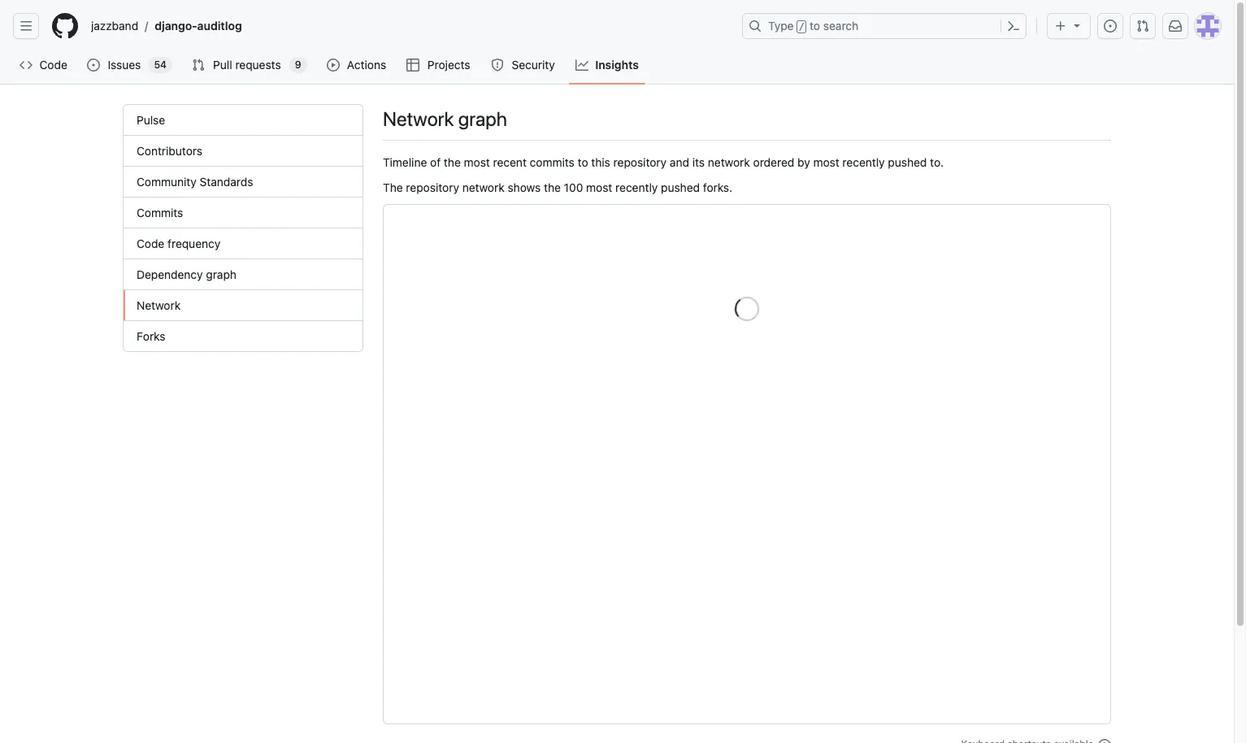 Task type: locate. For each thing, give the bounding box(es) containing it.
0 vertical spatial issue opened image
[[1104, 20, 1117, 33]]

/ left the django-
[[145, 19, 148, 33]]

issue opened image left git pull request icon
[[1104, 20, 1117, 33]]

the right of
[[444, 155, 461, 169]]

0 horizontal spatial recently
[[616, 181, 658, 194]]

network
[[383, 107, 454, 130], [137, 298, 181, 312]]

1 horizontal spatial network
[[383, 107, 454, 130]]

the
[[444, 155, 461, 169], [544, 181, 561, 194]]

the
[[383, 181, 403, 194]]

1 horizontal spatial /
[[799, 21, 805, 33]]

issue opened image for git pull request image
[[87, 59, 100, 72]]

0 vertical spatial to
[[810, 19, 821, 33]]

code frequency
[[137, 237, 221, 250]]

1 vertical spatial graph
[[206, 268, 237, 281]]

django-auditlog link
[[148, 13, 249, 39]]

1 horizontal spatial issue opened image
[[1104, 20, 1117, 33]]

graph for dependency graph
[[206, 268, 237, 281]]

command palette image
[[1008, 20, 1021, 33]]

to left search
[[810, 19, 821, 33]]

0 horizontal spatial issue opened image
[[87, 59, 100, 72]]

graph up recent
[[458, 107, 507, 130]]

0 horizontal spatial /
[[145, 19, 148, 33]]

issue opened image left issues
[[87, 59, 100, 72]]

/ for type
[[799, 21, 805, 33]]

recently right by
[[843, 155, 885, 169]]

0 horizontal spatial network
[[462, 181, 505, 194]]

most
[[464, 155, 490, 169], [814, 155, 840, 169], [586, 181, 613, 194]]

timeline
[[383, 155, 427, 169]]

recently
[[843, 155, 885, 169], [616, 181, 658, 194]]

standards
[[200, 175, 253, 189]]

type / to search
[[769, 19, 859, 33]]

projects
[[428, 58, 471, 72]]

graph for network graph
[[458, 107, 507, 130]]

pulse
[[137, 113, 165, 127]]

commits link
[[124, 198, 363, 229]]

repository
[[614, 155, 667, 169], [406, 181, 459, 194]]

0 horizontal spatial repository
[[406, 181, 459, 194]]

insights element
[[123, 104, 364, 352]]

code right code "image"
[[39, 58, 67, 72]]

0 vertical spatial the
[[444, 155, 461, 169]]

0 vertical spatial network
[[708, 155, 750, 169]]

1 horizontal spatial recently
[[843, 155, 885, 169]]

its
[[693, 155, 705, 169]]

issue opened image
[[1104, 20, 1117, 33], [87, 59, 100, 72]]

0 horizontal spatial to
[[578, 155, 588, 169]]

most down this
[[586, 181, 613, 194]]

/
[[145, 19, 148, 33], [799, 21, 805, 33]]

graph
[[458, 107, 507, 130], [206, 268, 237, 281]]

pull
[[213, 58, 232, 72]]

triangle down image
[[1071, 19, 1084, 32]]

code for code frequency
[[137, 237, 165, 250]]

pushed down and
[[661, 181, 700, 194]]

0 vertical spatial repository
[[614, 155, 667, 169]]

1 horizontal spatial most
[[586, 181, 613, 194]]

jazzband link
[[85, 13, 145, 39]]

1 vertical spatial issue opened image
[[87, 59, 100, 72]]

1 vertical spatial recently
[[616, 181, 658, 194]]

frequency
[[168, 237, 221, 250]]

to.
[[930, 155, 944, 169]]

1 vertical spatial pushed
[[661, 181, 700, 194]]

network graph
[[383, 107, 507, 130]]

/ inside type / to search
[[799, 21, 805, 33]]

most left recent
[[464, 155, 490, 169]]

commits
[[530, 155, 575, 169]]

0 horizontal spatial graph
[[206, 268, 237, 281]]

graph inside insights element
[[206, 268, 237, 281]]

graph down code frequency link
[[206, 268, 237, 281]]

shows
[[508, 181, 541, 194]]

1 horizontal spatial network
[[708, 155, 750, 169]]

1 vertical spatial network
[[137, 298, 181, 312]]

to
[[810, 19, 821, 33], [578, 155, 588, 169]]

0 horizontal spatial network
[[137, 298, 181, 312]]

requests
[[235, 58, 281, 72]]

pushed
[[888, 155, 927, 169], [661, 181, 700, 194]]

code inside insights element
[[137, 237, 165, 250]]

network for network graph
[[383, 107, 454, 130]]

issue opened image for git pull request icon
[[1104, 20, 1117, 33]]

0 vertical spatial graph
[[458, 107, 507, 130]]

/ inside jazzband / django-auditlog
[[145, 19, 148, 33]]

recently down timeline of the most recent commits to this repository and its network ordered by most recently pushed to.
[[616, 181, 658, 194]]

0 horizontal spatial pushed
[[661, 181, 700, 194]]

code down commits
[[137, 237, 165, 250]]

contributors link
[[124, 136, 363, 167]]

network inside insights element
[[137, 298, 181, 312]]

0 vertical spatial pushed
[[888, 155, 927, 169]]

network up forks.
[[708, 155, 750, 169]]

list
[[85, 13, 733, 39]]

network down recent
[[462, 181, 505, 194]]

insights
[[595, 58, 639, 72]]

pull requests
[[213, 58, 281, 72]]

1 vertical spatial code
[[137, 237, 165, 250]]

dependency
[[137, 268, 203, 281]]

network up timeline
[[383, 107, 454, 130]]

0 horizontal spatial code
[[39, 58, 67, 72]]

projects link
[[400, 53, 478, 77]]

the left 100
[[544, 181, 561, 194]]

django-
[[155, 19, 197, 33]]

100
[[564, 181, 583, 194]]

code
[[39, 58, 67, 72], [137, 237, 165, 250]]

1 horizontal spatial code
[[137, 237, 165, 250]]

ordered
[[754, 155, 795, 169]]

1 horizontal spatial graph
[[458, 107, 507, 130]]

code image
[[20, 59, 33, 72]]

git pull request image
[[1137, 20, 1150, 33]]

network
[[708, 155, 750, 169], [462, 181, 505, 194]]

list containing jazzband
[[85, 13, 733, 39]]

to left this
[[578, 155, 588, 169]]

network up the forks
[[137, 298, 181, 312]]

1 vertical spatial to
[[578, 155, 588, 169]]

pushed left to.
[[888, 155, 927, 169]]

most right by
[[814, 155, 840, 169]]

actions
[[347, 58, 386, 72]]

code for code
[[39, 58, 67, 72]]

0 vertical spatial network
[[383, 107, 454, 130]]

repository down of
[[406, 181, 459, 194]]

0 vertical spatial code
[[39, 58, 67, 72]]

play image
[[327, 59, 340, 72]]

repository right this
[[614, 155, 667, 169]]

community standards link
[[124, 167, 363, 198]]

1 vertical spatial the
[[544, 181, 561, 194]]

1 vertical spatial network
[[462, 181, 505, 194]]

timeline of the most recent commits to this repository and its network ordered by most recently pushed to.
[[383, 155, 944, 169]]

/ right type
[[799, 21, 805, 33]]



Task type: vqa. For each thing, say whether or not it's contained in the screenshot.
Network Network
yes



Task type: describe. For each thing, give the bounding box(es) containing it.
homepage image
[[52, 13, 78, 39]]

security
[[512, 58, 555, 72]]

network for network
[[137, 298, 181, 312]]

pulse link
[[124, 105, 363, 136]]

git pull request image
[[192, 59, 205, 72]]

of
[[430, 155, 441, 169]]

table image
[[407, 59, 420, 72]]

1 vertical spatial repository
[[406, 181, 459, 194]]

1 horizontal spatial to
[[810, 19, 821, 33]]

community
[[137, 175, 197, 189]]

auditlog
[[197, 19, 242, 33]]

info image
[[1099, 739, 1112, 743]]

by
[[798, 155, 811, 169]]

graph image
[[576, 59, 589, 72]]

9
[[295, 59, 301, 71]]

54
[[154, 59, 167, 71]]

code link
[[13, 53, 74, 77]]

commits
[[137, 206, 183, 220]]

1 horizontal spatial the
[[544, 181, 561, 194]]

actions link
[[320, 53, 394, 77]]

notifications image
[[1169, 20, 1182, 33]]

1 horizontal spatial repository
[[614, 155, 667, 169]]

shield image
[[491, 59, 504, 72]]

forks
[[137, 329, 166, 343]]

issues
[[108, 58, 141, 72]]

this
[[592, 155, 611, 169]]

2 horizontal spatial most
[[814, 155, 840, 169]]

community standards
[[137, 175, 253, 189]]

dependency graph link
[[124, 259, 363, 290]]

0 vertical spatial recently
[[843, 155, 885, 169]]

type
[[769, 19, 794, 33]]

forks.
[[703, 181, 733, 194]]

jazzband
[[91, 19, 138, 33]]

recent
[[493, 155, 527, 169]]

security link
[[485, 53, 563, 77]]

and
[[670, 155, 690, 169]]

jazzband / django-auditlog
[[91, 19, 242, 33]]

0 horizontal spatial the
[[444, 155, 461, 169]]

forks link
[[124, 321, 363, 351]]

contributors
[[137, 144, 203, 158]]

0 horizontal spatial most
[[464, 155, 490, 169]]

/ for jazzband
[[145, 19, 148, 33]]

the repository network shows the 100 most recently pushed forks.
[[383, 181, 733, 194]]

insights link
[[569, 53, 646, 77]]

search
[[824, 19, 859, 33]]

code frequency link
[[124, 229, 363, 259]]

plus image
[[1055, 20, 1068, 33]]

dependency graph
[[137, 268, 237, 281]]

network link
[[124, 290, 363, 321]]

1 horizontal spatial pushed
[[888, 155, 927, 169]]



